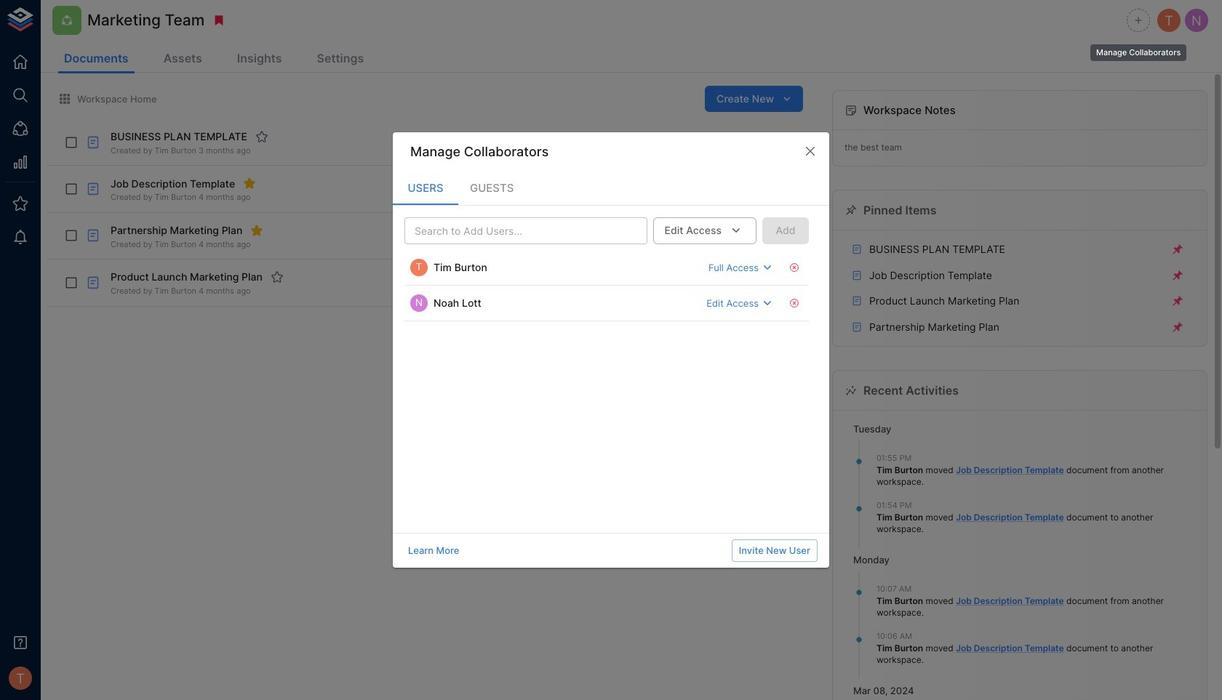 Task type: vqa. For each thing, say whether or not it's contained in the screenshot.
first help "image" from the top of the page
no



Task type: describe. For each thing, give the bounding box(es) containing it.
1 unpin image from the top
[[1171, 243, 1184, 256]]

0 vertical spatial favorite image
[[255, 130, 268, 143]]

2 unpin image from the top
[[1171, 321, 1184, 334]]

remove favorite image
[[243, 177, 256, 190]]

1 unpin image from the top
[[1171, 269, 1184, 282]]



Task type: locate. For each thing, give the bounding box(es) containing it.
remove bookmark image
[[213, 14, 226, 27]]

unpin image
[[1171, 243, 1184, 256], [1171, 321, 1184, 334]]

tooltip
[[1089, 34, 1188, 63]]

0 vertical spatial unpin image
[[1171, 243, 1184, 256]]

remove favorite image
[[251, 224, 264, 237]]

2 unpin image from the top
[[1171, 295, 1184, 308]]

tab list
[[393, 170, 829, 205]]

1 vertical spatial unpin image
[[1171, 321, 1184, 334]]

favorite image
[[255, 130, 268, 143], [271, 271, 284, 284]]

unpin image
[[1171, 269, 1184, 282], [1171, 295, 1184, 308]]

0 horizontal spatial favorite image
[[255, 130, 268, 143]]

1 vertical spatial favorite image
[[271, 271, 284, 284]]

Search to Add Users... text field
[[409, 222, 619, 240]]

1 horizontal spatial favorite image
[[271, 271, 284, 284]]

dialog
[[393, 132, 829, 568]]

0 vertical spatial unpin image
[[1171, 269, 1184, 282]]

1 vertical spatial unpin image
[[1171, 295, 1184, 308]]



